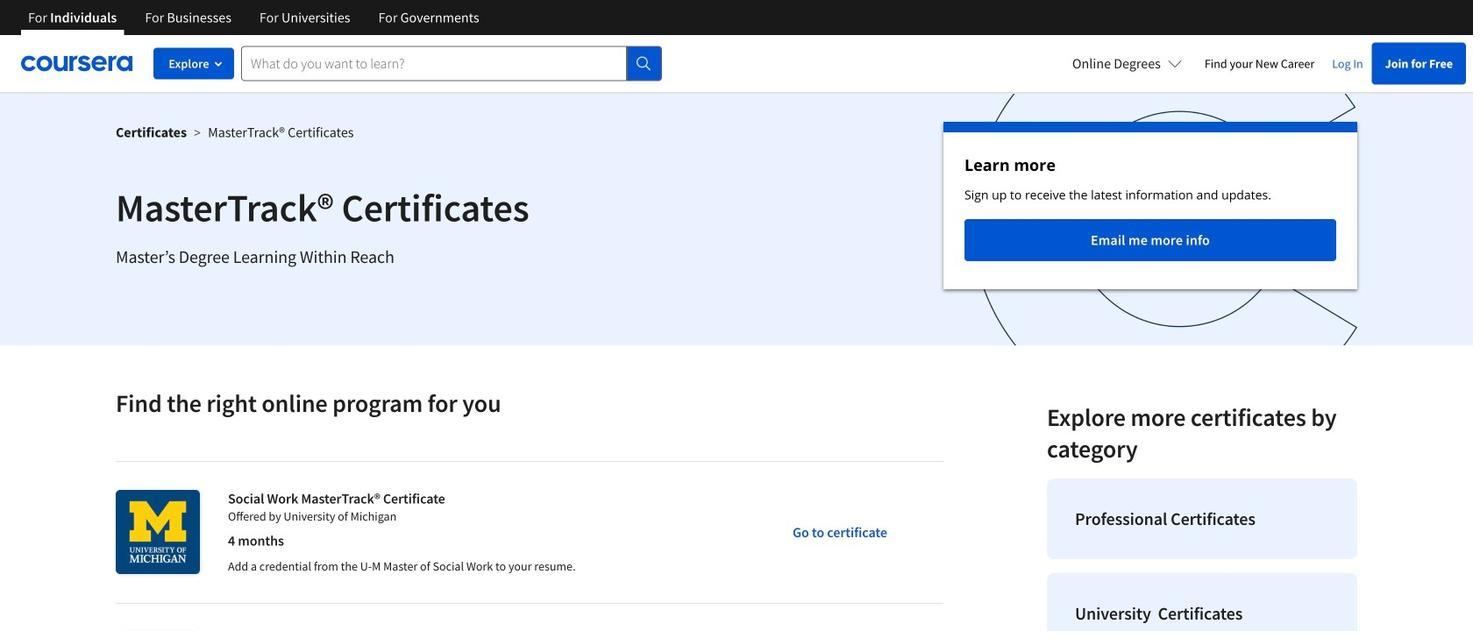 Task type: locate. For each thing, give the bounding box(es) containing it.
status
[[944, 122, 1358, 290]]

coursera image
[[21, 49, 132, 77]]

list
[[1040, 472, 1365, 632]]

banner navigation
[[14, 0, 494, 35]]

None search field
[[241, 46, 662, 81]]



Task type: describe. For each thing, give the bounding box(es) containing it.
university of michigan image
[[116, 490, 200, 575]]



Task type: vqa. For each thing, say whether or not it's contained in the screenshot.
Banner Navigation
yes



